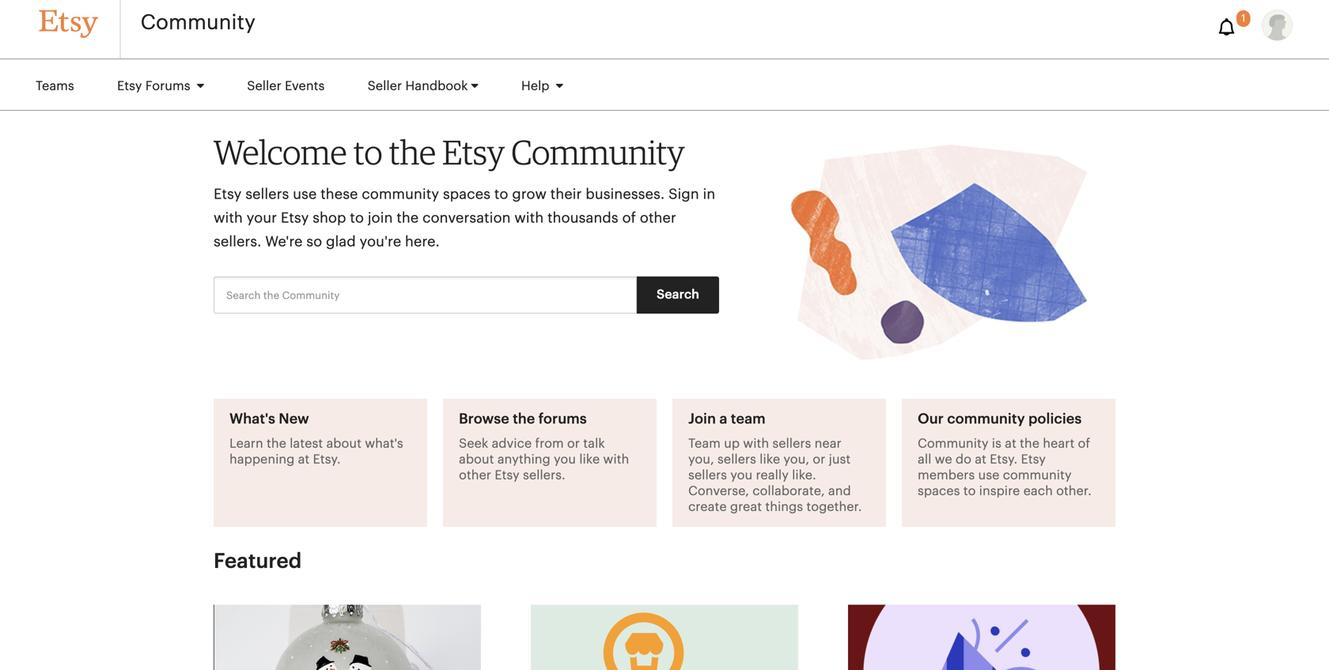 Task type: vqa. For each thing, say whether or not it's contained in the screenshot.
the Seller Events
yes



Task type: locate. For each thing, give the bounding box(es) containing it.
0 horizontal spatial up
[[724, 438, 740, 450]]

sign
[[669, 187, 700, 202]]

other inside etsy sellers use these community spaces to grow their businesses. sign in with your etsy shop to join the conversation with thousands of other sellers. we're so glad you're here.
[[640, 211, 677, 225]]

with down team
[[744, 438, 770, 450]]

team
[[731, 412, 766, 427]]

to
[[354, 138, 383, 172], [495, 187, 509, 202], [350, 211, 364, 225], [964, 485, 976, 498], [1127, 632, 1140, 644]]

0 horizontal spatial other
[[459, 469, 492, 482]]

community up each
[[1003, 469, 1072, 482]]

2 vertical spatial community
[[1003, 469, 1072, 482]]

menu bar
[[16, 59, 1310, 110]]

1 vertical spatial other
[[459, 469, 492, 482]]

community inside community is at the heart of all we do at etsy. etsy members use community spaces to inspire each other.
[[918, 438, 989, 450]]

1 seller from the left
[[247, 80, 282, 93]]

the right join
[[397, 211, 419, 225]]

Search text field
[[214, 276, 637, 314]]

0 horizontal spatial sellers.
[[214, 235, 262, 249]]

or inside team up with sellers near you, sellers like you, or just sellers you really like. converse, collaborate, and create great things together.
[[813, 454, 826, 466]]

or inside seek advice from or talk about anything you like with other etsy sellers.
[[567, 438, 580, 450]]

0 horizontal spatial use
[[293, 187, 317, 202]]

use inside community is at the heart of all we do at etsy. etsy members use community spaces to inspire each other.
[[979, 469, 1000, 482]]

sellers up like.
[[773, 438, 812, 450]]

community
[[362, 187, 439, 202], [948, 412, 1026, 427], [1003, 469, 1072, 482]]

0 horizontal spatial at
[[298, 454, 310, 466]]

to down the congratulations!
[[1127, 632, 1140, 644]]

community
[[141, 12, 256, 33], [512, 138, 685, 172], [918, 438, 989, 450]]

or left talk
[[567, 438, 580, 450]]

0 horizontal spatial like
[[580, 454, 600, 466]]

other down sign
[[640, 211, 677, 225]]

their
[[551, 187, 582, 202]]

with left "your"
[[214, 211, 243, 225]]

of down businesses.
[[623, 211, 636, 225]]

1 horizontal spatial other
[[640, 211, 677, 225]]

spaces inside etsy sellers use these community spaces to grow their businesses. sign in with your etsy shop to join the conversation with thousands of other sellers. we're so glad you're here.
[[443, 187, 491, 202]]

glad
[[326, 235, 356, 249]]

you inside team up with sellers near you, sellers like you, or just sellers you really like. converse, collaborate, and create great things together.
[[731, 469, 753, 482]]

etsy left forums
[[117, 80, 142, 93]]

1 horizontal spatial or
[[813, 454, 826, 466]]

0 horizontal spatial spaces
[[443, 187, 491, 202]]

2 etsy. from the left
[[990, 454, 1018, 466]]

or
[[567, 438, 580, 450], [813, 454, 826, 466]]

conversation
[[423, 211, 511, 225]]

0 vertical spatial community
[[362, 187, 439, 202]]

0 vertical spatial other
[[640, 211, 677, 225]]

help link
[[502, 72, 583, 101]]

welcome to the etsy community image
[[782, 134, 1098, 371]]

1 vertical spatial use
[[979, 469, 1000, 482]]

etsy inside seek advice from or talk about anything you like with other etsy sellers.
[[495, 469, 520, 482]]

what's
[[230, 412, 275, 427]]

0 vertical spatial spaces
[[443, 187, 491, 202]]

policies
[[1029, 412, 1082, 427]]

at right is
[[1005, 438, 1017, 450]]

1 vertical spatial sellers.
[[523, 469, 566, 482]]

1 vertical spatial about
[[459, 454, 494, 466]]

etsy down anything
[[495, 469, 520, 482]]

0 horizontal spatial you,
[[689, 454, 715, 466]]

1 horizontal spatial seller
[[368, 80, 402, 93]]

1 horizontal spatial etsy.
[[990, 454, 1018, 466]]

0 vertical spatial use
[[293, 187, 317, 202]]

other inside seek advice from or talk about anything you like with other etsy sellers.
[[459, 469, 492, 482]]

teams link
[[16, 72, 94, 101]]

events
[[285, 80, 325, 93]]

use inside etsy sellers use these community spaces to grow their businesses. sign in with your etsy shop to join the conversation with thousands of other sellers. we're so glad you're here.
[[293, 187, 317, 202]]

like inside team up with sellers near you, sellers like you, or just sellers you really like. converse, collaborate, and create great things together.
[[760, 454, 781, 466]]

sellers.
[[214, 235, 262, 249], [523, 469, 566, 482]]

use up inspire
[[979, 469, 1000, 482]]

at down 'latest'
[[298, 454, 310, 466]]

seller for seller events
[[247, 80, 282, 93]]

each
[[1024, 485, 1053, 498]]

converse,
[[689, 485, 750, 498]]

team
[[689, 438, 721, 450]]

teams
[[36, 80, 74, 93]]

2 horizontal spatial community
[[918, 438, 989, 450]]

1 vertical spatial you
[[731, 469, 753, 482]]

0 horizontal spatial of
[[623, 211, 636, 225]]

0 horizontal spatial community
[[141, 12, 256, 33]]

seller handbook
[[368, 80, 468, 93]]

0 vertical spatial community
[[141, 12, 256, 33]]

sellers inside etsy sellers use these community spaces to grow their businesses. sign in with your etsy shop to join the conversation with thousands of other sellers. we're so glad you're here.
[[246, 187, 289, 202]]

2 vertical spatial community
[[918, 438, 989, 450]]

spaces
[[443, 187, 491, 202], [918, 485, 961, 498]]

seller inside 'seller events' link
[[247, 80, 282, 93]]

1 horizontal spatial of
[[1079, 438, 1091, 450]]

0 horizontal spatial or
[[567, 438, 580, 450]]

etsy. inside community is at the heart of all we do at etsy. etsy members use community spaces to inspire each other.
[[990, 454, 1018, 466]]

1 vertical spatial of
[[1079, 438, 1091, 450]]

other
[[640, 211, 677, 225], [459, 469, 492, 482]]

7y8jyj46j1cqxd70 image
[[1263, 10, 1293, 40]]

seller left events
[[247, 80, 282, 93]]

how have your items helped shape a buyer's traditions? element
[[214, 605, 481, 670]]

1 vertical spatial up
[[1108, 632, 1124, 644]]

community link
[[141, 12, 256, 33]]

is
[[992, 438, 1002, 450]]

browse the forums
[[459, 412, 587, 427]]

all
[[918, 454, 932, 466]]

up down the congratulations!
[[1108, 632, 1124, 644]]

about down seek on the left bottom
[[459, 454, 494, 466]]

you, up like.
[[784, 454, 810, 466]]

menu bar containing teams
[[16, 59, 1310, 110]]

about inside seek advice from or talk about anything you like with other etsy sellers.
[[459, 454, 494, 466]]

0 vertical spatial or
[[567, 438, 580, 450]]

with
[[214, 211, 243, 225], [515, 211, 544, 225], [744, 438, 770, 450], [604, 454, 629, 466]]

advice
[[492, 438, 532, 450]]

other.
[[1057, 485, 1092, 498]]

1 etsy. from the left
[[313, 454, 341, 466]]

sellers
[[246, 187, 289, 202], [773, 438, 812, 450], [718, 454, 757, 466], [689, 469, 727, 482]]

the left heart at the bottom right
[[1020, 438, 1040, 450]]

0 vertical spatial of
[[623, 211, 636, 225]]

1 horizontal spatial use
[[979, 469, 1000, 482]]

spaces down "members"
[[918, 485, 961, 498]]

you, down "team"
[[689, 454, 715, 466]]

etsy forums link
[[97, 72, 224, 101]]

sellers up "your"
[[246, 187, 289, 202]]

seller for seller handbook
[[368, 80, 402, 93]]

happening
[[230, 454, 295, 466]]

community up businesses.
[[512, 138, 685, 172]]

etsy sellers use these community spaces to grow their businesses. sign in with your etsy shop to join the conversation with thousands of other sellers. we're so glad you're here.
[[214, 187, 716, 249]]

1 horizontal spatial you
[[731, 469, 753, 482]]

like
[[580, 454, 600, 466], [760, 454, 781, 466]]

1 horizontal spatial like
[[760, 454, 781, 466]]

the up happening
[[267, 438, 286, 450]]

seller
[[247, 80, 282, 93], [368, 80, 402, 93]]

1 horizontal spatial at
[[975, 454, 987, 466]]

great
[[731, 501, 762, 514]]

of right heart at the bottom right
[[1079, 438, 1091, 450]]

1 horizontal spatial you,
[[784, 454, 810, 466]]

community up we
[[918, 438, 989, 450]]

use up shop
[[293, 187, 317, 202]]

you
[[554, 454, 576, 466], [731, 469, 753, 482]]

welcome to the etsy community
[[214, 138, 685, 172]]

or down near
[[813, 454, 826, 466]]

1 like from the left
[[580, 454, 600, 466]]

the
[[389, 138, 436, 172], [397, 211, 419, 225], [513, 412, 535, 427], [267, 438, 286, 450], [1020, 438, 1040, 450]]

1 horizontal spatial community
[[512, 138, 685, 172]]

use
[[293, 187, 317, 202], [979, 469, 1000, 482]]

community up forums
[[141, 12, 256, 33]]

forums
[[145, 80, 190, 93]]

seller left handbook
[[368, 80, 402, 93]]

sellers. inside seek advice from or talk about anything you like with other etsy sellers.
[[523, 469, 566, 482]]

seller inside seller handbook link
[[368, 80, 402, 93]]

0 horizontal spatial you
[[554, 454, 576, 466]]

up
[[724, 438, 740, 450], [1108, 632, 1124, 644]]

inspire
[[980, 485, 1021, 498]]

community up join
[[362, 187, 439, 202]]

etsy.
[[313, 454, 341, 466], [990, 454, 1018, 466]]

1 vertical spatial community
[[512, 138, 685, 172]]

like down talk
[[580, 454, 600, 466]]

like up really
[[760, 454, 781, 466]]

what's new
[[230, 412, 309, 427]]

etsy down heart at the bottom right
[[1022, 454, 1046, 466]]

1 horizontal spatial sellers.
[[523, 469, 566, 482]]

sellers. down "your"
[[214, 235, 262, 249]]

2 seller from the left
[[368, 80, 402, 93]]

1 horizontal spatial about
[[459, 454, 494, 466]]

about
[[327, 438, 362, 450], [459, 454, 494, 466]]

0 horizontal spatial seller
[[247, 80, 282, 93]]

sellers. down anything
[[523, 469, 566, 482]]

None submit
[[637, 276, 719, 314]]

etsy
[[117, 80, 142, 93], [443, 138, 505, 172], [214, 187, 242, 202], [281, 211, 309, 225], [1022, 454, 1046, 466], [495, 469, 520, 482]]

seller handbook link
[[348, 72, 498, 101]]

etsy. down 'latest'
[[313, 454, 341, 466]]

the inside community is at the heart of all we do at etsy. etsy members use community spaces to inspire each other.
[[1020, 438, 1040, 450]]

0 horizontal spatial about
[[327, 438, 362, 450]]

1 vertical spatial or
[[813, 454, 826, 466]]

and
[[829, 485, 852, 498]]

of inside etsy sellers use these community spaces to grow their businesses. sign in with your etsy shop to join the conversation with thousands of other sellers. we're so glad you're here.
[[623, 211, 636, 225]]

0 horizontal spatial etsy.
[[313, 454, 341, 466]]

about right 'latest'
[[327, 438, 362, 450]]

1 vertical spatial spaces
[[918, 485, 961, 498]]

1 horizontal spatial up
[[1108, 632, 1124, 644]]

our
[[918, 412, 944, 427]]

other down seek on the left bottom
[[459, 469, 492, 482]]

1
[[1242, 13, 1246, 24]]

welcome
[[214, 138, 347, 172]]

the inside the learn the latest about what's happening at etsy.
[[267, 438, 286, 450]]

ranked
[[1238, 614, 1280, 627]]

2 like from the left
[[760, 454, 781, 466]]

just
[[829, 454, 851, 466]]

with down grow
[[515, 211, 544, 225]]

featured
[[214, 551, 302, 572]]

up down 'join a team'
[[724, 438, 740, 450]]

sellers up converse,
[[689, 469, 727, 482]]

0 vertical spatial sellers.
[[214, 235, 262, 249]]

community up is
[[948, 412, 1026, 427]]

you down from
[[554, 454, 576, 466]]

0 vertical spatial up
[[724, 438, 740, 450]]

you up converse,
[[731, 469, 753, 482]]

create
[[689, 501, 727, 514]]

of
[[623, 211, 636, 225], [1079, 438, 1091, 450]]

seek advice from or talk about anything you like with other etsy sellers.
[[459, 438, 629, 482]]

1 horizontal spatial spaces
[[918, 485, 961, 498]]

0 vertical spatial about
[[327, 438, 362, 450]]

etsy forums
[[117, 80, 194, 93]]

to down "members"
[[964, 485, 976, 498]]

shop
[[313, 211, 346, 225]]

at right do on the right of the page
[[975, 454, 987, 466]]

spaces up conversation
[[443, 187, 491, 202]]

etsy. down is
[[990, 454, 1018, 466]]

0 vertical spatial you
[[554, 454, 576, 466]]

with down talk
[[604, 454, 629, 466]]



Task type: describe. For each thing, give the bounding box(es) containing it.
the down seller handbook
[[389, 138, 436, 172]]

things
[[766, 501, 804, 514]]

etsy inside etsy forums link
[[117, 80, 142, 93]]

from
[[535, 438, 564, 450]]

2 you, from the left
[[784, 454, 810, 466]]

seller events link
[[227, 72, 345, 101]]

thousands
[[548, 211, 619, 225]]

the inside etsy sellers use these community spaces to grow their businesses. sign in with your etsy shop to join the conversation with thousands of other sellers. we're so glad you're here.
[[397, 211, 419, 225]]

we
[[935, 454, 953, 466]]

up inside congratulations! you ranked up to
[[1108, 632, 1124, 644]]

community for community is at the heart of all we do at etsy. etsy members use community spaces to inspire each other.
[[918, 438, 989, 450]]

community is at the heart of all we do at etsy. etsy members use community spaces to inspire each other.
[[918, 438, 1092, 498]]

anything
[[498, 454, 551, 466]]

these
[[321, 187, 358, 202]]

you
[[1213, 614, 1235, 627]]

handbook
[[406, 80, 468, 93]]

1 vertical spatial community
[[948, 412, 1026, 427]]

forums
[[539, 412, 587, 427]]

seller events
[[247, 80, 325, 93]]

etsy inside community is at the heart of all we do at etsy. etsy members use community spaces to inspire each other.
[[1022, 454, 1046, 466]]

congratulations!
[[1108, 614, 1209, 627]]

up inside team up with sellers near you, sellers like you, or just sellers you really like. converse, collaborate, and create great things together.
[[724, 438, 740, 450]]

sellers down "team"
[[718, 454, 757, 466]]

featured heading
[[214, 550, 1116, 581]]

so
[[307, 235, 322, 249]]

collaborate,
[[753, 485, 825, 498]]

here.
[[405, 235, 440, 249]]

you're
[[360, 235, 401, 249]]

to left grow
[[495, 187, 509, 202]]

about inside the learn the latest about what's happening at etsy.
[[327, 438, 362, 450]]

at inside the learn the latest about what's happening at etsy.
[[298, 454, 310, 466]]

learn the latest about what's happening at etsy.
[[230, 438, 403, 466]]

of inside community is at the heart of all we do at etsy. etsy members use community spaces to inspire each other.
[[1079, 438, 1091, 450]]

new
[[279, 412, 309, 427]]

to inside congratulations! you ranked up to
[[1127, 632, 1140, 644]]

we're
[[265, 235, 303, 249]]

in
[[703, 187, 716, 202]]

congratulations! you ranked up to
[[1108, 614, 1280, 644]]

etsy down "welcome"
[[214, 187, 242, 202]]

a
[[720, 412, 728, 427]]

help
[[522, 80, 553, 93]]

the up advice
[[513, 412, 535, 427]]

together.
[[807, 501, 862, 514]]

near
[[815, 438, 842, 450]]

with inside team up with sellers near you, sellers like you, or just sellers you really like. converse, collaborate, and create great things together.
[[744, 438, 770, 450]]

community inside community is at the heart of all we do at etsy. etsy members use community spaces to inspire each other.
[[1003, 469, 1072, 482]]

team up with sellers near you, sellers like you, or just sellers you really like. converse, collaborate, and create great things together.
[[689, 438, 862, 514]]

to inside community is at the heart of all we do at etsy. etsy members use community spaces to inspire each other.
[[964, 485, 976, 498]]

do
[[956, 454, 972, 466]]

like inside seek advice from or talk about anything you like with other etsy sellers.
[[580, 454, 600, 466]]

join
[[368, 211, 393, 225]]

members
[[918, 469, 975, 482]]

sellers. inside etsy sellers use these community spaces to grow their businesses. sign in with your etsy shop to join the conversation with thousands of other sellers. we're so glad you're here.
[[214, 235, 262, 249]]

etsy insights: 2023 seller year in review element
[[848, 605, 1116, 670]]

you inside seek advice from or talk about anything you like with other etsy sellers.
[[554, 454, 576, 466]]

community for community
[[141, 12, 256, 33]]

like.
[[792, 469, 817, 482]]

grow
[[512, 187, 547, 202]]

community inside etsy sellers use these community spaces to grow their businesses. sign in with your etsy shop to join the conversation with thousands of other sellers. we're so glad you're here.
[[362, 187, 439, 202]]

join
[[689, 412, 716, 427]]

spaces inside community is at the heart of all we do at etsy. etsy members use community spaces to inspire each other.
[[918, 485, 961, 498]]

seek
[[459, 438, 489, 450]]

etsy. inside the learn the latest about what's happening at etsy.
[[313, 454, 341, 466]]

etsy up we're
[[281, 211, 309, 225]]

to left join
[[350, 211, 364, 225]]

etsy up conversation
[[443, 138, 505, 172]]

1 you, from the left
[[689, 454, 715, 466]]

etsy insights: crafting customer communication element
[[531, 605, 799, 670]]

your
[[247, 211, 277, 225]]

2 horizontal spatial at
[[1005, 438, 1017, 450]]

our community policies
[[918, 412, 1082, 427]]

latest
[[290, 438, 323, 450]]

join a team
[[689, 412, 766, 427]]

to up "these"
[[354, 138, 383, 172]]

heart
[[1043, 438, 1075, 450]]

with inside seek advice from or talk about anything you like with other etsy sellers.
[[604, 454, 629, 466]]

learn
[[230, 438, 263, 450]]

really
[[756, 469, 789, 482]]

what's
[[365, 438, 403, 450]]

businesses.
[[586, 187, 665, 202]]

talk
[[584, 438, 605, 450]]

browse
[[459, 412, 510, 427]]

congratulations! you ranked up to alert
[[1061, 608, 1298, 651]]



